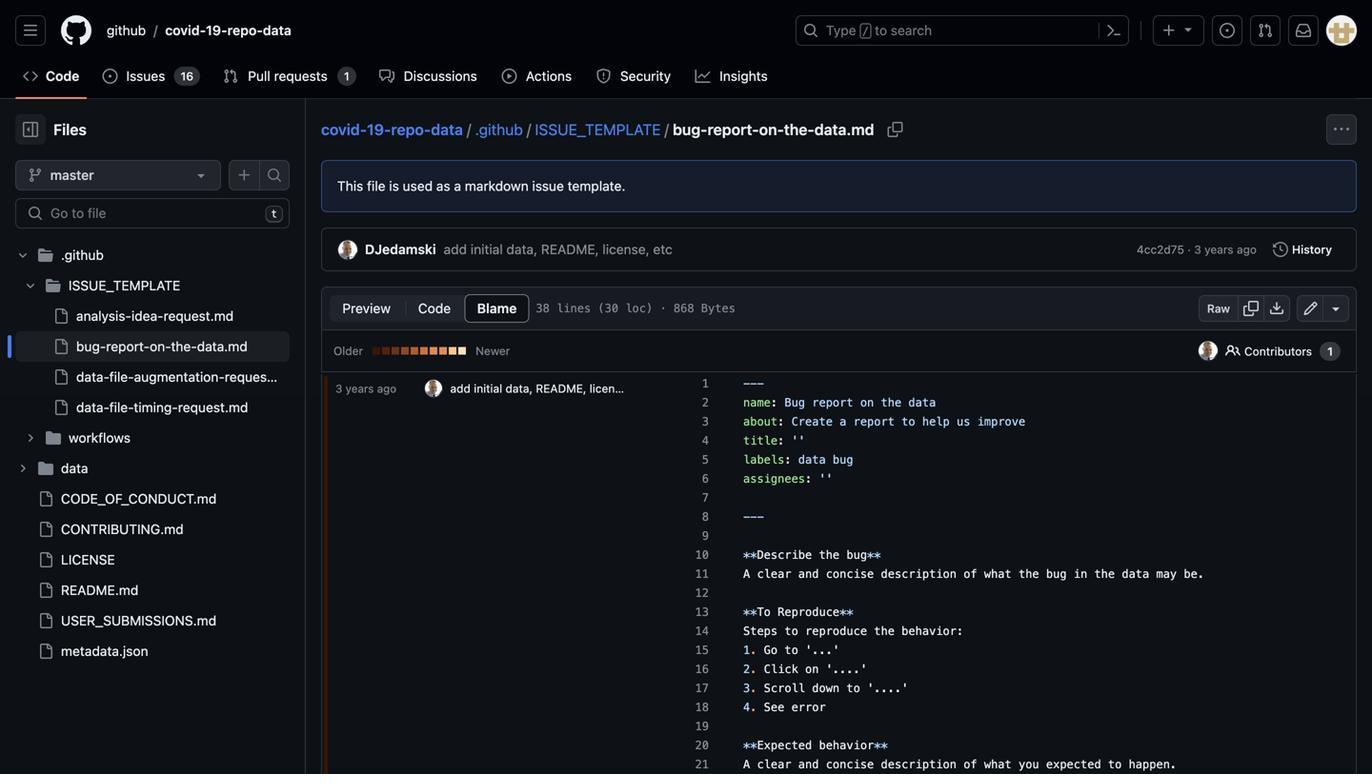 Task type: locate. For each thing, give the bounding box(es) containing it.
1 horizontal spatial data.md
[[815, 121, 874, 139]]

type / to search
[[826, 22, 932, 38]]

file image for user_submissions.md
[[38, 614, 53, 629]]

2 clear from the top
[[757, 759, 792, 772]]

4
[[702, 435, 709, 448], [743, 701, 750, 715]]

1 concise from the top
[[826, 568, 874, 581]]

3 up '5'
[[702, 416, 709, 429]]

code right code icon
[[46, 68, 79, 84]]

2 left click
[[743, 663, 750, 677]]

0 horizontal spatial covid-
[[165, 22, 206, 38]]

/
[[154, 22, 158, 38], [862, 25, 869, 38], [467, 121, 471, 139], [527, 121, 531, 139], [665, 121, 669, 139]]

:
[[771, 396, 778, 410], [778, 416, 785, 429], [778, 435, 785, 448], [785, 454, 792, 467], [805, 473, 812, 486]]

16 right issues
[[181, 70, 194, 83]]

chevron right image
[[25, 433, 36, 444], [17, 463, 29, 475]]

contributors
[[1245, 345, 1312, 358]]

what left in
[[984, 568, 1012, 581]]

etc up 38 lines (30 loc) · 868 bytes
[[653, 242, 673, 257]]

be.
[[1184, 568, 1205, 581]]

djedamski image
[[1199, 342, 1218, 361]]

16 up 17
[[695, 663, 709, 677]]

0 horizontal spatial years
[[346, 382, 374, 396]]

0 vertical spatial clear
[[757, 568, 792, 581]]

git pull request image left pull
[[223, 69, 238, 84]]

file image left 'readme.md'
[[38, 583, 53, 599]]

0 vertical spatial code
[[46, 68, 79, 84]]

1 data- from the top
[[76, 369, 109, 385]]

on- down insights
[[759, 121, 784, 139]]

years down older
[[346, 382, 374, 396]]

1 vertical spatial clear
[[757, 759, 792, 772]]

concise inside ** describe the bug ** a clear and concise description of what the bug in the data may be.
[[826, 568, 874, 581]]

1 vertical spatial initial
[[474, 382, 502, 396]]

1 horizontal spatial code
[[418, 301, 451, 316]]

lines
[[557, 302, 591, 315]]

is
[[389, 178, 399, 194]]

covid- right github
[[165, 22, 206, 38]]

Go to file text field
[[51, 199, 258, 228]]

initial down newer at left
[[474, 382, 502, 396]]

1 vertical spatial report-
[[106, 339, 150, 355]]

request.md left the draggable pane splitter slider
[[225, 369, 295, 385]]

file image down file directory fill image
[[38, 492, 53, 507]]

0 horizontal spatial 2
[[702, 396, 709, 410]]

on
[[860, 396, 874, 410], [805, 663, 819, 677]]

2 what from the top
[[984, 759, 1012, 772]]

**
[[743, 549, 757, 562], [867, 549, 881, 562], [743, 606, 757, 619], [840, 606, 854, 619], [743, 740, 757, 753], [874, 740, 888, 753]]

1 vertical spatial repo-
[[391, 121, 431, 139]]

readme, up lines
[[541, 242, 599, 257]]

go
[[764, 644, 778, 658]]

covid-19-repo-data link
[[158, 15, 299, 46], [321, 121, 463, 139]]

file image
[[53, 309, 69, 324], [53, 400, 69, 416], [38, 522, 53, 538], [38, 583, 53, 599]]

0 vertical spatial the-
[[784, 121, 815, 139]]

the inside --- name : bug report on the data about : create a report to help us improve title : ' ' labels : data bug assignees : ' '
[[881, 396, 902, 410]]

concise
[[826, 568, 874, 581], [826, 759, 874, 772]]

0 vertical spatial 16
[[181, 70, 194, 83]]

data, up 38
[[507, 242, 538, 257]]

covid- up the this at the top left of the page
[[321, 121, 367, 139]]

bug-report-on-the-data.md tree item
[[15, 332, 290, 362]]

issue_template down "shield" image
[[535, 121, 661, 139]]

· right 4cc2d75 link
[[1188, 243, 1191, 256]]

issue_template tree item
[[15, 271, 295, 423]]

19- right github
[[206, 22, 227, 38]]

add file image
[[237, 168, 252, 183]]

data left may
[[1122, 568, 1150, 581]]

1 vertical spatial a
[[840, 416, 847, 429]]

1 vertical spatial 19-
[[367, 121, 391, 139]]

of
[[964, 568, 978, 581], [964, 759, 978, 772]]

on- down analysis-idea-request.md
[[150, 339, 171, 355]]

.github inside '.github' tree item
[[61, 247, 104, 263]]

1 vertical spatial 16
[[695, 663, 709, 677]]

file directory open fill image
[[38, 248, 53, 263]]

: up assignees
[[785, 454, 792, 467]]

bug inside --- name : bug report on the data about : create a report to help us improve title : ' ' labels : data bug assignees : ' '
[[833, 454, 854, 467]]

1 horizontal spatial issue_template
[[535, 121, 661, 139]]

/ right github
[[154, 22, 158, 38]]

1 clear from the top
[[757, 568, 792, 581]]

2 and from the top
[[798, 759, 819, 772]]

1 horizontal spatial on-
[[759, 121, 784, 139]]

on down '...'
[[805, 663, 819, 677]]

initial up blame
[[471, 242, 503, 257]]

years
[[1205, 243, 1234, 256], [346, 382, 374, 396]]

to left "happen."
[[1108, 759, 1122, 772]]

0 horizontal spatial .github
[[61, 247, 104, 263]]

1 vertical spatial license,
[[590, 382, 631, 396]]

3 . from the top
[[750, 682, 757, 696]]

license
[[61, 552, 115, 568]]

report up create
[[812, 396, 854, 410]]

0 horizontal spatial report-
[[106, 339, 150, 355]]

2
[[702, 396, 709, 410], [743, 663, 750, 677]]

/ right type
[[862, 25, 869, 38]]

file image inside the bug-report-on-the-data.md tree item
[[53, 339, 69, 355]]

2 group from the top
[[15, 301, 295, 423]]

.github right file directory open fill image
[[61, 247, 104, 263]]

what inside '** expected behavior ** a clear and concise description of what you expected to happen.'
[[984, 759, 1012, 772]]

/ right .github link
[[527, 121, 531, 139]]

0 vertical spatial data.md
[[815, 121, 874, 139]]

graph image
[[695, 69, 711, 84]]

0 horizontal spatial covid-19-repo-data link
[[158, 15, 299, 46]]

3
[[1194, 243, 1202, 256], [335, 382, 342, 396], [702, 416, 709, 429], [743, 682, 750, 696]]

add initial data, readme, license, etc link up 38
[[444, 242, 673, 257]]

data
[[263, 22, 291, 38], [431, 121, 463, 139], [909, 396, 936, 410], [798, 454, 826, 467], [61, 461, 88, 477], [1122, 568, 1150, 581]]

group containing issue_template
[[15, 271, 295, 454]]

issues
[[126, 68, 165, 84]]

clear down describe
[[757, 568, 792, 581]]

report- inside tree item
[[106, 339, 150, 355]]

data.md up data-file-augmentation-request.md
[[197, 339, 248, 355]]

the
[[881, 396, 902, 410], [819, 549, 840, 562], [1019, 568, 1039, 581], [1095, 568, 1115, 581], [874, 625, 895, 639]]

to left help
[[902, 416, 916, 429]]

file image for code_of_conduct.md
[[38, 492, 53, 507]]

file directory fill image
[[38, 461, 53, 477]]

file- for augmentation-
[[109, 369, 134, 385]]

(30
[[598, 302, 619, 315]]

group for .github
[[15, 271, 295, 454]]

0 vertical spatial on
[[860, 396, 874, 410]]

2 vertical spatial request.md
[[178, 400, 248, 416]]

. left scroll
[[750, 682, 757, 696]]

0 vertical spatial report-
[[708, 121, 759, 139]]

history
[[1292, 243, 1332, 256]]

17
[[695, 682, 709, 696]]

readme,
[[541, 242, 599, 257], [536, 382, 587, 396]]

code left blame
[[418, 301, 451, 316]]

command palette image
[[1107, 23, 1122, 38]]

actions link
[[494, 62, 581, 91]]

0 vertical spatial data-
[[76, 369, 109, 385]]

git branch image
[[28, 168, 43, 183]]

etc
[[653, 242, 673, 257], [634, 382, 651, 396]]

pull
[[248, 68, 270, 84]]

chevron right image for workflows
[[25, 433, 36, 444]]

add initial data, readme, license, etc link down newer at left
[[450, 382, 651, 396]]

1 vertical spatial on-
[[150, 339, 171, 355]]

1 vertical spatial bug-
[[76, 339, 106, 355]]

readme.md
[[61, 583, 138, 599]]

1 vertical spatial add initial data, readme, license, etc
[[450, 382, 651, 396]]

code_of_conduct.md
[[61, 491, 217, 507]]

1 vertical spatial issue_template
[[69, 278, 180, 294]]

0 vertical spatial description
[[881, 568, 957, 581]]

file image up file directory fill icon
[[53, 370, 69, 385]]

data-file-augmentation-request.md
[[76, 369, 295, 385]]

what left you
[[984, 759, 1012, 772]]

0 horizontal spatial repo-
[[227, 22, 263, 38]]

of left you
[[964, 759, 978, 772]]

add initial data, readme, license, etc
[[444, 242, 673, 257], [450, 382, 651, 396]]

'....' right down
[[867, 682, 909, 696]]

1 vertical spatial 2
[[743, 663, 750, 677]]

.github down the play icon
[[475, 121, 523, 139]]

report right create
[[854, 416, 895, 429]]

copy path image
[[888, 122, 903, 137]]

'....' up down
[[826, 663, 867, 677]]

2 of from the top
[[964, 759, 978, 772]]

: left the bug
[[771, 396, 778, 410]]

etc down loc)
[[634, 382, 651, 396]]

file- up workflows
[[109, 400, 134, 416]]

.github
[[475, 121, 523, 139], [61, 247, 104, 263]]

triangle down image
[[1181, 21, 1196, 37]]

1 horizontal spatial git pull request image
[[1258, 23, 1273, 38]]

contributing.md
[[61, 522, 184, 538]]

data inside ** describe the bug ** a clear and concise description of what the bug in the data may be.
[[1122, 568, 1150, 581]]

1 vertical spatial and
[[798, 759, 819, 772]]

0 vertical spatial file-
[[109, 369, 134, 385]]

of inside '** expected behavior ** a clear and concise description of what you expected to happen.'
[[964, 759, 978, 772]]

bug left in
[[1046, 568, 1067, 581]]

1 description from the top
[[881, 568, 957, 581]]

list
[[99, 15, 784, 46]]

0 horizontal spatial ·
[[660, 302, 667, 315]]

repo- down discussions link
[[391, 121, 431, 139]]

2 description from the top
[[881, 759, 957, 772]]

0 horizontal spatial 16
[[181, 70, 194, 83]]

2 a from the top
[[743, 759, 750, 772]]

0 vertical spatial covid-19-repo-data link
[[158, 15, 299, 46]]

14
[[695, 625, 709, 639]]

what
[[984, 568, 1012, 581], [984, 759, 1012, 772]]

group containing analysis-idea-request.md
[[15, 301, 295, 423]]

code image
[[23, 69, 38, 84]]

file image down file directory fill image
[[38, 522, 53, 538]]

to right go at the bottom right
[[785, 644, 798, 658]]

0 vertical spatial and
[[798, 568, 819, 581]]

38
[[536, 302, 550, 315]]

3 left scroll
[[743, 682, 750, 696]]

38 lines (30 loc) · 868 bytes
[[536, 302, 736, 315]]

1 vertical spatial data.md
[[197, 339, 248, 355]]

. left see
[[750, 701, 757, 715]]

copy raw content image
[[1244, 301, 1259, 316]]

file image up file directory fill icon
[[53, 400, 69, 416]]

assignees
[[743, 473, 805, 486]]

0 horizontal spatial issue_template
[[69, 278, 180, 294]]

concise down behavior
[[826, 759, 874, 772]]

code inside button
[[418, 301, 451, 316]]

code
[[46, 68, 79, 84], [418, 301, 451, 316]]

. left click
[[750, 663, 757, 677]]

1 a from the top
[[743, 568, 750, 581]]

description
[[881, 568, 957, 581], [881, 759, 957, 772]]

1 horizontal spatial ·
[[1188, 243, 1191, 256]]

ago down preview button
[[377, 382, 397, 396]]

describe
[[757, 549, 812, 562]]

clear inside '** expected behavior ** a clear and concise description of what you expected to happen.'
[[757, 759, 792, 772]]

group
[[15, 271, 295, 454], [15, 301, 295, 423]]

0 horizontal spatial a
[[454, 178, 461, 194]]

a right create
[[840, 416, 847, 429]]

data up help
[[909, 396, 936, 410]]

1 vertical spatial on
[[805, 663, 819, 677]]

0 horizontal spatial on
[[805, 663, 819, 677]]

1 vertical spatial request.md
[[225, 369, 295, 385]]

add down code button
[[450, 382, 471, 396]]

ago left history icon
[[1237, 243, 1257, 256]]

1 vertical spatial covid-19-repo-data link
[[321, 121, 463, 139]]

git pull request image for issue opened image
[[1258, 23, 1273, 38]]

chevron right image left file directory fill icon
[[25, 433, 36, 444]]

comment discussion image
[[379, 69, 394, 84]]

'...'
[[805, 644, 840, 658]]

1 of from the top
[[964, 568, 978, 581]]

a inside '** expected behavior ** a clear and concise description of what you expected to happen.'
[[743, 759, 750, 772]]

0 vertical spatial bug-
[[673, 121, 708, 139]]

insights
[[720, 68, 768, 84]]

add file tooltip
[[229, 160, 259, 191]]

file image left user_submissions.md
[[38, 614, 53, 629]]

the inside ** to reproduce ** steps to reproduce the behavior: 1 . go to '...' 2 . click on '....' 3 . scroll down to '....' 4 . see error
[[874, 625, 895, 639]]

0 vertical spatial issue_template
[[535, 121, 661, 139]]

file image down file directory open fill icon
[[53, 339, 69, 355]]

to
[[875, 22, 887, 38], [902, 416, 916, 429], [785, 625, 798, 639], [785, 644, 798, 658], [847, 682, 860, 696], [1108, 759, 1122, 772]]

file image
[[53, 339, 69, 355], [53, 370, 69, 385], [38, 492, 53, 507], [38, 553, 53, 568], [38, 614, 53, 629], [38, 644, 53, 660]]

covid-19-repo-data link down the comment discussion icon
[[321, 121, 463, 139]]

report- down idea- at the top left of page
[[106, 339, 150, 355]]

1 vertical spatial add initial data, readme, license, etc link
[[450, 382, 651, 396]]

0 vertical spatial years
[[1205, 243, 1234, 256]]

concise up reproduce
[[826, 568, 874, 581]]

request.md up the bug-report-on-the-data.md
[[163, 308, 234, 324]]

preview button
[[329, 294, 404, 323]]

files
[[53, 121, 87, 139]]

file- down the bug-report-on-the-data.md tree item
[[109, 369, 134, 385]]

4 . from the top
[[750, 701, 757, 715]]

1 vertical spatial concise
[[826, 759, 874, 772]]

4 left see
[[743, 701, 750, 715]]

10
[[695, 549, 709, 562]]

1 vertical spatial chevron right image
[[17, 463, 29, 475]]

bug- down analysis-
[[76, 339, 106, 355]]

file image for license
[[38, 553, 53, 568]]

labels
[[743, 454, 785, 467]]

0 horizontal spatial git pull request image
[[223, 69, 238, 84]]

draggable pane splitter slider
[[303, 99, 308, 775]]

license,
[[603, 242, 650, 257], [590, 382, 631, 396]]

0 vertical spatial a
[[743, 568, 750, 581]]

0 horizontal spatial data.md
[[197, 339, 248, 355]]

1 vertical spatial file-
[[109, 400, 134, 416]]

expected
[[1046, 759, 1101, 772]]

to down reproduce
[[785, 625, 798, 639]]

2 left "name" at the bottom right of the page
[[702, 396, 709, 410]]

data down create
[[798, 454, 826, 467]]

you
[[1019, 759, 1039, 772]]

a right as
[[454, 178, 461, 194]]

'
[[792, 435, 798, 448], [798, 435, 805, 448], [819, 473, 826, 486], [826, 473, 833, 486]]

1 vertical spatial a
[[743, 759, 750, 772]]

16
[[181, 70, 194, 83], [695, 663, 709, 677]]

description inside ** describe the bug ** a clear and concise description of what the bug in the data may be.
[[881, 568, 957, 581]]

request.md for augmentation-
[[225, 369, 295, 385]]

file image for contributing.md
[[38, 522, 53, 538]]

0 horizontal spatial 4
[[702, 435, 709, 448]]

add right djedamski
[[444, 242, 467, 257]]

about
[[743, 416, 778, 429]]

ago
[[1237, 243, 1257, 256], [377, 382, 397, 396]]

·
[[1188, 243, 1191, 256], [660, 302, 667, 315]]

2 inside 1 2 3 4 5 6 7 8 9 10 11 12 13 14 15 16 17 18 19 20 21
[[702, 396, 709, 410]]

1 file- from the top
[[109, 369, 134, 385]]

play image
[[502, 69, 517, 84]]

1 horizontal spatial repo-
[[391, 121, 431, 139]]

chevron right image left file directory fill image
[[17, 463, 29, 475]]

license, down "(30"
[[590, 382, 631, 396]]

.github tree item
[[15, 240, 295, 454]]

data, down newer at left
[[506, 382, 533, 396]]

0 horizontal spatial bug-
[[76, 339, 106, 355]]

2 concise from the top
[[826, 759, 874, 772]]

1 horizontal spatial ago
[[1237, 243, 1257, 256]]

file image for readme.md
[[38, 583, 53, 599]]

pull requests
[[248, 68, 328, 84]]

github
[[107, 22, 146, 38]]

history image
[[1273, 242, 1289, 257]]

data.md inside tree item
[[197, 339, 248, 355]]

add initial data, readme, license, etc down newer at left
[[450, 382, 651, 396]]

0 vertical spatial repo-
[[227, 22, 263, 38]]

security
[[620, 68, 671, 84]]

issue opened image
[[1220, 23, 1235, 38]]

2 data- from the top
[[76, 400, 109, 416]]

1 inside ** to reproduce ** steps to reproduce the behavior: 1 . go to '...' 2 . click on '....' 3 . scroll down to '....' 4 . see error
[[743, 644, 750, 658]]

1 what from the top
[[984, 568, 1012, 581]]

1
[[344, 70, 350, 83], [1328, 345, 1333, 358], [702, 377, 709, 391], [743, 644, 750, 658]]

0 vertical spatial of
[[964, 568, 978, 581]]

initial for bottommost add initial data, readme, license, etc link
[[474, 382, 502, 396]]

0 vertical spatial data,
[[507, 242, 538, 257]]

0 horizontal spatial code
[[46, 68, 79, 84]]

djedamski link
[[365, 242, 436, 257]]

file image for analysis-idea-request.md
[[53, 309, 69, 324]]

git pull request image
[[1258, 23, 1273, 38], [223, 69, 238, 84]]

2 file- from the top
[[109, 400, 134, 416]]

metadata.json
[[61, 644, 148, 660]]

repo- up pull
[[227, 22, 263, 38]]

0 horizontal spatial the-
[[171, 339, 197, 355]]

1 horizontal spatial covid-19-repo-data link
[[321, 121, 463, 139]]

4 inside ** to reproduce ** steps to reproduce the behavior: 1 . go to '...' 2 . click on '....' 3 . scroll down to '....' 4 . see error
[[743, 701, 750, 715]]

on-
[[759, 121, 784, 139], [150, 339, 171, 355]]

0 vertical spatial initial
[[471, 242, 503, 257]]

a right 21
[[743, 759, 750, 772]]

data- for data-file-augmentation-request.md
[[76, 369, 109, 385]]

covid-19-repo-data link up pull
[[158, 15, 299, 46]]

on right the bug
[[860, 396, 874, 410]]

file-
[[109, 369, 134, 385], [109, 400, 134, 416]]

0 vertical spatial add
[[444, 242, 467, 257]]

workflows
[[69, 430, 131, 446]]

data-
[[76, 369, 109, 385], [76, 400, 109, 416]]

1 group from the top
[[15, 271, 295, 454]]

bug
[[833, 454, 854, 467], [847, 549, 867, 562], [1046, 568, 1067, 581]]

git pull request image left notifications image
[[1258, 23, 1273, 38]]

0 vertical spatial 2
[[702, 396, 709, 410]]

edit file image
[[1303, 301, 1319, 316]]

a
[[454, 178, 461, 194], [840, 416, 847, 429]]

description inside '** expected behavior ** a clear and concise description of what you expected to happen.'
[[881, 759, 957, 772]]

1 horizontal spatial .github
[[475, 121, 523, 139]]

0 vertical spatial what
[[984, 568, 1012, 581]]

homepage image
[[61, 15, 91, 46]]

1 horizontal spatial a
[[840, 416, 847, 429]]

bug- inside tree item
[[76, 339, 106, 355]]

0 vertical spatial 4
[[702, 435, 709, 448]]

1 vertical spatial of
[[964, 759, 978, 772]]

license, up 38 lines (30 loc) · 868 bytes
[[603, 242, 650, 257]]

4 up '5'
[[702, 435, 709, 448]]

file image left license
[[38, 553, 53, 568]]

older
[[334, 345, 363, 358]]

1 vertical spatial code
[[418, 301, 451, 316]]

click
[[764, 663, 798, 677]]

0 vertical spatial bug
[[833, 454, 854, 467]]

data.md
[[815, 121, 874, 139], [197, 339, 248, 355]]

bug down create
[[833, 454, 854, 467]]

1 and from the top
[[798, 568, 819, 581]]

scroll
[[764, 682, 805, 696]]

add initial data, readme, license, etc up 38
[[444, 242, 673, 257]]



Task type: vqa. For each thing, say whether or not it's contained in the screenshot.
App within A special version for users that cannot access the App Store. It won't receive automatic updates. I will update it here once a year.
no



Task type: describe. For each thing, give the bounding box(es) containing it.
7
[[702, 492, 709, 505]]

title
[[743, 435, 778, 448]]

happen.
[[1129, 759, 1177, 772]]

discussions
[[404, 68, 477, 84]]

name
[[743, 396, 771, 410]]

github / covid-19-repo-data
[[107, 22, 291, 38]]

3 inside ** to reproduce ** steps to reproduce the behavior: 1 . go to '...' 2 . click on '....' 3 . scroll down to '....' 4 . see error
[[743, 682, 750, 696]]

user_submissions.md
[[61, 613, 216, 629]]

8
[[702, 511, 709, 524]]

0 vertical spatial '....'
[[826, 663, 867, 677]]

file- for timing-
[[109, 400, 134, 416]]

a inside --- name : bug report on the data about : create a report to help us improve title : ' ' labels : data bug assignees : ' '
[[840, 416, 847, 429]]

shield image
[[596, 69, 611, 84]]

1 inside 1 2 3 4 5 6 7 8 9 10 11 12 13 14 15 16 17 18 19 20 21
[[702, 377, 709, 391]]

1 horizontal spatial report-
[[708, 121, 759, 139]]

used
[[403, 178, 433, 194]]

request.md for timing-
[[178, 400, 248, 416]]

issue_template inside tree item
[[69, 278, 180, 294]]

reproduce
[[805, 625, 867, 639]]

blame
[[477, 301, 517, 316]]

concise inside '** expected behavior ** a clear and concise description of what you expected to happen.'
[[826, 759, 874, 772]]

list containing github / covid-19-repo-data
[[99, 15, 784, 46]]

search this repository image
[[267, 168, 282, 183]]

1 horizontal spatial bug-
[[673, 121, 708, 139]]

2 . from the top
[[750, 663, 757, 677]]

15
[[695, 644, 709, 658]]

0 vertical spatial readme,
[[541, 242, 599, 257]]

raw link
[[1199, 295, 1239, 322]]

: up labels
[[778, 435, 785, 448]]

on inside --- name : bug report on the data about : create a report to help us improve title : ' ' labels : data bug assignees : ' '
[[860, 396, 874, 410]]

0 vertical spatial ·
[[1188, 243, 1191, 256]]

** describe the bug ** a clear and concise description of what the bug in the data may be.
[[743, 549, 1205, 581]]

2 inside ** to reproduce ** steps to reproduce the behavior: 1 . go to '...' 2 . click on '....' 3 . scroll down to '....' 4 . see error
[[743, 663, 750, 677]]

/ inside github / covid-19-repo-data
[[154, 22, 158, 38]]

expected
[[757, 740, 812, 753]]

on inside ** to reproduce ** steps to reproduce the behavior: 1 . go to '...' 2 . click on '....' 3 . scroll down to '....' 4 . see error
[[805, 663, 819, 677]]

1 vertical spatial years
[[346, 382, 374, 396]]

1 vertical spatial ·
[[660, 302, 667, 315]]

more file actions image
[[1334, 122, 1350, 137]]

analysis-idea-request.md
[[76, 308, 234, 324]]

more edit options image
[[1329, 301, 1344, 316]]

djedamski image
[[338, 241, 357, 260]]

: down the bug
[[778, 416, 785, 429]]

help
[[922, 416, 950, 429]]

2 vertical spatial bug
[[1046, 568, 1067, 581]]

0 vertical spatial license,
[[603, 242, 650, 257]]

6
[[702, 473, 709, 486]]

improve
[[978, 416, 1026, 429]]

1 vertical spatial '....'
[[867, 682, 909, 696]]

5
[[702, 454, 709, 467]]

blame button
[[465, 294, 529, 323]]

search
[[891, 22, 932, 38]]

19
[[695, 721, 709, 734]]

9
[[702, 530, 709, 543]]

what inside ** describe the bug ** a clear and concise description of what the bug in the data may be.
[[984, 568, 1012, 581]]

1 vertical spatial readme,
[[536, 382, 587, 396]]

3 right 4cc2d75 link
[[1194, 243, 1202, 256]]

behavior
[[819, 740, 874, 753]]

1 horizontal spatial covid-
[[321, 121, 367, 139]]

requests
[[274, 68, 328, 84]]

1 vertical spatial add
[[450, 382, 471, 396]]

3 down older
[[335, 382, 342, 396]]

security link
[[588, 62, 680, 91]]

covid- inside github / covid-19-repo-data
[[165, 22, 206, 38]]

1 down the 'more edit options' icon
[[1328, 345, 1333, 358]]

markdown
[[465, 178, 529, 194]]

21
[[695, 759, 709, 772]]

file image for data-file-augmentation-request.md
[[53, 370, 69, 385]]

master
[[50, 167, 94, 183]]

1 horizontal spatial etc
[[653, 242, 673, 257]]

code button
[[405, 294, 464, 323]]

0 vertical spatial .github
[[475, 121, 523, 139]]

0 vertical spatial on-
[[759, 121, 784, 139]]

history link
[[1265, 236, 1341, 263]]

of inside ** describe the bug ** a clear and concise description of what the bug in the data may be.
[[964, 568, 978, 581]]

to inside --- name : bug report on the data about : create a report to help us improve title : ' ' labels : data bug assignees : ' '
[[902, 416, 916, 429]]

bug-report-on-the-data.md
[[76, 339, 248, 355]]

issue_template link
[[535, 121, 661, 139]]

the- inside tree item
[[171, 339, 197, 355]]

1 left the comment discussion icon
[[344, 70, 350, 83]]

/ left .github link
[[467, 121, 471, 139]]

actions
[[526, 68, 572, 84]]

19- inside github / covid-19-repo-data
[[206, 22, 227, 38]]

t
[[271, 208, 277, 220]]

** to reproduce ** steps to reproduce the behavior: 1 . go to '...' 2 . click on '....' 3 . scroll down to '....' 4 . see error
[[743, 606, 964, 715]]

git pull request image for issue opened icon at the top left of the page
[[223, 69, 238, 84]]

on- inside tree item
[[150, 339, 171, 355]]

timing-
[[134, 400, 178, 416]]

4cc2d75 · 3 years ago
[[1137, 243, 1257, 256]]

search image
[[28, 206, 43, 221]]

chevron down image
[[17, 250, 29, 261]]

master button
[[15, 160, 221, 191]]

1 vertical spatial ago
[[377, 382, 397, 396]]

group for issue_template
[[15, 301, 295, 423]]

as
[[436, 178, 450, 194]]

clear inside ** describe the bug ** a clear and concise description of what the bug in the data may be.
[[757, 568, 792, 581]]

type
[[826, 22, 856, 38]]

this file is used as a markdown issue template.
[[337, 178, 626, 194]]

file image for bug-report-on-the-data.md
[[53, 339, 69, 355]]

error
[[792, 701, 826, 715]]

data-file-timing-request.md
[[76, 400, 248, 416]]

data- for data-file-timing-request.md
[[76, 400, 109, 416]]

and inside ** describe the bug ** a clear and concise description of what the bug in the data may be.
[[798, 568, 819, 581]]

3 years ago
[[335, 382, 397, 396]]

1 horizontal spatial 16
[[695, 663, 709, 677]]

newer
[[476, 345, 510, 358]]

initial for the top add initial data, readme, license, etc link
[[471, 242, 503, 257]]

4 inside 1 2 3 4 5 6 7 8 9 10 11 12 13 14 15 16 17 18 19 20 21
[[702, 435, 709, 448]]

20
[[695, 740, 709, 753]]

0 vertical spatial add initial data, readme, license, etc link
[[444, 242, 673, 257]]

chevron right image for data
[[17, 463, 29, 475]]

0 vertical spatial request.md
[[163, 308, 234, 324]]

a inside ** describe the bug ** a clear and concise description of what the bug in the data may be.
[[743, 568, 750, 581]]

data inside github / covid-19-repo-data
[[263, 22, 291, 38]]

data left .github link
[[431, 121, 463, 139]]

template.
[[568, 178, 626, 194]]

1 vertical spatial report
[[854, 416, 895, 429]]

to right down
[[847, 682, 860, 696]]

/ inside type / to search
[[862, 25, 869, 38]]

code link
[[15, 62, 87, 91]]

13
[[695, 606, 709, 619]]

1 vertical spatial etc
[[634, 382, 651, 396]]

file view element
[[329, 294, 529, 323]]

** expected behavior ** a clear and concise description of what you expected to happen.
[[743, 740, 1177, 772]]

repo- inside github / covid-19-repo-data
[[227, 22, 263, 38]]

12
[[695, 587, 709, 600]]

augmentation-
[[134, 369, 225, 385]]

3 inside 1 2 3 4 5 6 7 8 9 10 11 12 13 14 15 16 17 18 19 20 21
[[702, 416, 709, 429]]

file directory open fill image
[[46, 278, 61, 294]]

to left search on the top of the page
[[875, 22, 887, 38]]

raw
[[1207, 302, 1230, 315]]

in
[[1074, 568, 1088, 581]]

steps
[[743, 625, 778, 639]]

plus image
[[1162, 23, 1177, 38]]

issue opened image
[[102, 69, 118, 84]]

1 . from the top
[[750, 644, 757, 658]]

11
[[695, 568, 709, 581]]

file image for data-file-timing-request.md
[[53, 400, 69, 416]]

file directory fill image
[[46, 431, 61, 446]]

0 vertical spatial report
[[812, 396, 854, 410]]

see
[[764, 701, 785, 715]]

0 vertical spatial ago
[[1237, 243, 1257, 256]]

1 horizontal spatial 19-
[[367, 121, 391, 139]]

: down create
[[805, 473, 812, 486]]

bytes
[[701, 302, 736, 315]]

and inside '** expected behavior ** a clear and concise description of what you expected to happen.'
[[798, 759, 819, 772]]

notifications image
[[1296, 23, 1311, 38]]

1 vertical spatial bug
[[847, 549, 867, 562]]

to inside '** expected behavior ** a clear and concise description of what you expected to happen.'
[[1108, 759, 1122, 772]]

file image for metadata.json
[[38, 644, 53, 660]]

1 2 3 4 5 6 7 8 9 10 11 12 13 14 15 16 17 18 19 20 21
[[695, 377, 709, 772]]

1 horizontal spatial years
[[1205, 243, 1234, 256]]

bug
[[785, 396, 805, 410]]

4cc2d75
[[1137, 243, 1185, 256]]

868
[[674, 302, 694, 315]]

insights link
[[688, 62, 777, 91]]

this
[[337, 178, 363, 194]]

sc 9kayk9 0 image
[[1226, 344, 1241, 359]]

chevron down image
[[25, 280, 36, 292]]

1 vertical spatial data,
[[506, 382, 533, 396]]

1 horizontal spatial the-
[[784, 121, 815, 139]]

files tree
[[15, 240, 295, 667]]

issue
[[532, 178, 564, 194]]

4cc2d75 link
[[1137, 241, 1185, 258]]

download raw file tooltip
[[1264, 295, 1290, 322]]

idea-
[[131, 308, 164, 324]]

side panel image
[[23, 122, 38, 137]]

djedamski
[[365, 242, 436, 257]]

download raw content image
[[1269, 301, 1285, 316]]

create
[[792, 416, 833, 429]]

data inside the files tree
[[61, 461, 88, 477]]

loc)
[[626, 302, 653, 315]]

discussions link
[[372, 62, 487, 91]]

/ down security
[[665, 121, 669, 139]]

fork this repository and edit the file tooltip
[[1297, 295, 1324, 322]]

0 vertical spatial add initial data, readme, license, etc
[[444, 242, 673, 257]]



